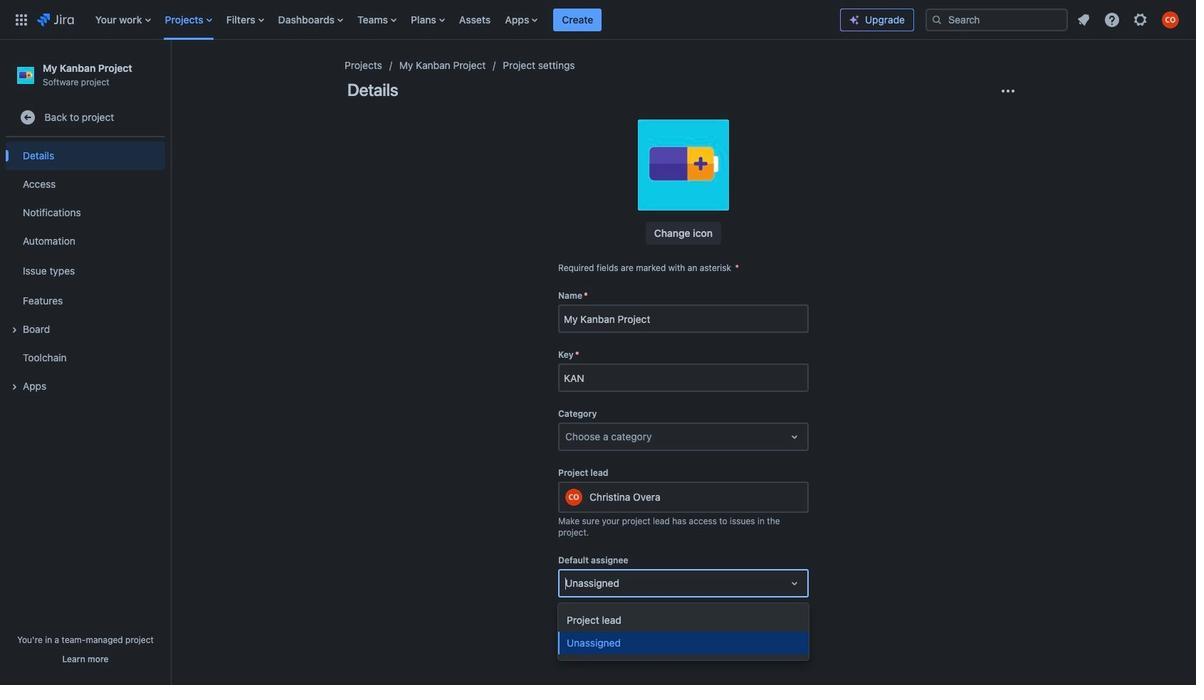 Task type: describe. For each thing, give the bounding box(es) containing it.
more image
[[1000, 83, 1017, 100]]

search image
[[931, 14, 943, 25]]

appswitcher icon image
[[13, 11, 30, 28]]

open image
[[786, 575, 803, 592]]

primary element
[[9, 0, 840, 40]]

expand image
[[6, 322, 23, 339]]

expand image
[[6, 379, 23, 396]]

help image
[[1104, 11, 1121, 28]]

settings image
[[1132, 11, 1149, 28]]

project avatar image
[[638, 120, 729, 211]]



Task type: locate. For each thing, give the bounding box(es) containing it.
list
[[88, 0, 840, 40], [1071, 7, 1188, 32]]

group inside sidebar element
[[6, 138, 165, 405]]

notifications image
[[1075, 11, 1092, 28]]

jira image
[[37, 11, 74, 28], [37, 11, 74, 28]]

your profile and settings image
[[1162, 11, 1179, 28]]

None text field
[[565, 430, 568, 444], [565, 577, 568, 591], [565, 430, 568, 444], [565, 577, 568, 591]]

open image
[[786, 429, 803, 446]]

sidebar element
[[0, 40, 171, 686]]

None search field
[[926, 8, 1068, 31]]

sidebar navigation image
[[155, 57, 187, 85]]

Search field
[[926, 8, 1068, 31]]

1 horizontal spatial list
[[1071, 7, 1188, 32]]

None field
[[560, 306, 807, 332], [560, 365, 807, 391], [560, 306, 807, 332], [560, 365, 807, 391]]

group
[[6, 138, 165, 405]]

0 horizontal spatial list
[[88, 0, 840, 40]]

banner
[[0, 0, 1196, 40]]

list item
[[553, 0, 602, 40]]



Task type: vqa. For each thing, say whether or not it's contained in the screenshot.
the bottommost Create
no



